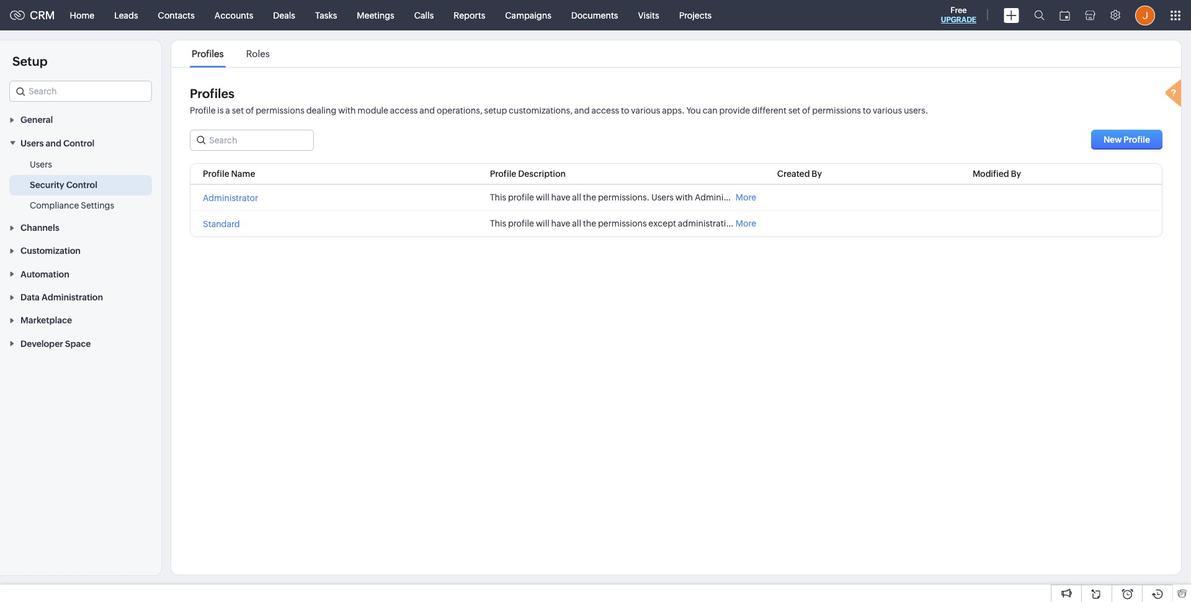 Task type: locate. For each thing, give the bounding box(es) containing it.
users up security
[[30, 159, 52, 169]]

automation
[[20, 269, 69, 279]]

list
[[181, 40, 281, 67]]

projects
[[680, 10, 712, 20]]

profile left is
[[190, 106, 216, 115]]

dealing
[[306, 106, 337, 115]]

1 various from the left
[[631, 106, 661, 115]]

1 to from the left
[[621, 106, 630, 115]]

users link
[[30, 158, 52, 171]]

administrator link
[[203, 193, 258, 203]]

will
[[536, 219, 550, 229]]

users up users "link"
[[20, 138, 44, 148]]

and
[[420, 106, 435, 115], [575, 106, 590, 115], [46, 138, 61, 148]]

0 vertical spatial control
[[63, 138, 95, 148]]

various left users.
[[873, 106, 903, 115]]

users for users
[[30, 159, 52, 169]]

calendar image
[[1060, 10, 1071, 20]]

more
[[736, 193, 757, 203], [736, 219, 757, 229]]

profiles link
[[190, 48, 226, 59]]

0 horizontal spatial of
[[246, 106, 254, 115]]

None field
[[9, 81, 152, 102]]

standard
[[203, 219, 240, 229]]

profile element
[[1129, 0, 1163, 30]]

set right a
[[232, 106, 244, 115]]

1 access from the left
[[390, 106, 418, 115]]

0 vertical spatial users
[[20, 138, 44, 148]]

2 of from the left
[[803, 106, 811, 115]]

have
[[552, 219, 571, 229]]

profile right the new at the right
[[1124, 135, 1151, 145]]

Search text field
[[10, 81, 151, 101]]

new profile
[[1104, 135, 1151, 145]]

and inside "users and control" dropdown button
[[46, 138, 61, 148]]

1 horizontal spatial various
[[873, 106, 903, 115]]

profile inside new profile button
[[1124, 135, 1151, 145]]

users and control region
[[0, 154, 161, 216]]

set right different at right top
[[789, 106, 801, 115]]

1 horizontal spatial set
[[789, 106, 801, 115]]

created
[[778, 169, 810, 179]]

standard link
[[203, 219, 240, 229]]

users and control button
[[0, 131, 161, 154]]

marketplace button
[[0, 309, 161, 332]]

1 vertical spatial profiles
[[190, 86, 235, 101]]

0 vertical spatial profiles
[[192, 48, 224, 59]]

to left users.
[[863, 106, 872, 115]]

0 horizontal spatial set
[[232, 106, 244, 115]]

new
[[1104, 135, 1123, 145]]

tasks
[[315, 10, 337, 20]]

and right "customizations,"
[[575, 106, 590, 115]]

automation button
[[0, 262, 161, 285]]

1 vertical spatial more
[[736, 219, 757, 229]]

by right 'modified' on the right top of page
[[1012, 169, 1022, 179]]

control down "general" dropdown button
[[63, 138, 95, 148]]

customizations,
[[509, 106, 573, 115]]

1 vertical spatial users
[[30, 159, 52, 169]]

2 by from the left
[[1012, 169, 1022, 179]]

control inside region
[[66, 180, 97, 190]]

1 by from the left
[[812, 169, 822, 179]]

0 horizontal spatial access
[[390, 106, 418, 115]]

by
[[812, 169, 822, 179], [1012, 169, 1022, 179]]

create menu image
[[1004, 8, 1020, 23]]

modified by
[[973, 169, 1022, 179]]

channels
[[20, 223, 59, 233]]

profiles
[[192, 48, 224, 59], [190, 86, 235, 101]]

customization
[[20, 246, 81, 256]]

of right different at right top
[[803, 106, 811, 115]]

free upgrade
[[942, 6, 977, 24]]

1 horizontal spatial of
[[803, 106, 811, 115]]

by for created by
[[812, 169, 822, 179]]

0 horizontal spatial and
[[46, 138, 61, 148]]

1 more from the top
[[736, 193, 757, 203]]

permissions
[[256, 106, 305, 115], [813, 106, 862, 115], [598, 219, 647, 229]]

calls link
[[405, 0, 444, 30]]

contacts
[[158, 10, 195, 20]]

developer space
[[20, 339, 91, 349]]

0 horizontal spatial by
[[812, 169, 822, 179]]

campaigns link
[[496, 0, 562, 30]]

access
[[390, 106, 418, 115], [592, 106, 620, 115]]

administrative
[[678, 219, 736, 229]]

module
[[358, 106, 389, 115]]

1 horizontal spatial by
[[1012, 169, 1022, 179]]

settings
[[81, 200, 114, 210]]

developer space button
[[0, 332, 161, 355]]

help image
[[1163, 78, 1188, 111]]

campaigns
[[505, 10, 552, 20]]

set
[[232, 106, 244, 115], [789, 106, 801, 115]]

name
[[231, 169, 255, 179]]

more for standard
[[736, 219, 757, 229]]

meetings link
[[347, 0, 405, 30]]

profile left the description
[[490, 169, 517, 179]]

of
[[246, 106, 254, 115], [803, 106, 811, 115]]

1 horizontal spatial access
[[592, 106, 620, 115]]

different
[[752, 106, 787, 115]]

users
[[20, 138, 44, 148], [30, 159, 52, 169]]

developer
[[20, 339, 63, 349]]

security
[[30, 180, 64, 190]]

leads link
[[104, 0, 148, 30]]

1 horizontal spatial and
[[420, 106, 435, 115]]

and left operations,
[[420, 106, 435, 115]]

various
[[631, 106, 661, 115], [873, 106, 903, 115]]

1 vertical spatial control
[[66, 180, 97, 190]]

the
[[583, 219, 597, 229]]

2 access from the left
[[592, 106, 620, 115]]

2 more from the top
[[736, 219, 757, 229]]

by right created at right
[[812, 169, 822, 179]]

profiles down accounts
[[192, 48, 224, 59]]

roles
[[246, 48, 270, 59]]

profile left "name"
[[203, 169, 230, 179]]

channels button
[[0, 216, 161, 239]]

0 horizontal spatial to
[[621, 106, 630, 115]]

compliance settings link
[[30, 199, 114, 211]]

apps.
[[662, 106, 685, 115]]

control up "compliance settings" "link"
[[66, 180, 97, 190]]

to
[[621, 106, 630, 115], [863, 106, 872, 115]]

users inside dropdown button
[[20, 138, 44, 148]]

and up users "link"
[[46, 138, 61, 148]]

various left apps.
[[631, 106, 661, 115]]

profiles up is
[[190, 86, 235, 101]]

0 vertical spatial more
[[736, 193, 757, 203]]

to left apps.
[[621, 106, 630, 115]]

control
[[63, 138, 95, 148], [66, 180, 97, 190]]

users inside region
[[30, 159, 52, 169]]

1 horizontal spatial to
[[863, 106, 872, 115]]

documents link
[[562, 0, 628, 30]]

profiles inside "list"
[[192, 48, 224, 59]]

security control
[[30, 180, 97, 190]]

users and control
[[20, 138, 95, 148]]

of right a
[[246, 106, 254, 115]]

2 various from the left
[[873, 106, 903, 115]]

is
[[217, 106, 224, 115]]

more for administrator
[[736, 193, 757, 203]]

search image
[[1035, 10, 1045, 20]]

profile for profile is a set of permissions dealing with module access and operations, setup customizations, and access to various apps. you can provide different set of permissions to various users.
[[190, 106, 216, 115]]

more right administrative
[[736, 219, 757, 229]]

0 horizontal spatial various
[[631, 106, 661, 115]]

more up 'privileges.'
[[736, 193, 757, 203]]



Task type: vqa. For each thing, say whether or not it's contained in the screenshot.
Lead Name
no



Task type: describe. For each thing, give the bounding box(es) containing it.
documents
[[572, 10, 619, 20]]

with
[[338, 106, 356, 115]]

projects link
[[670, 0, 722, 30]]

administrator
[[203, 193, 258, 203]]

accounts link
[[205, 0, 263, 30]]

1 of from the left
[[246, 106, 254, 115]]

profile for profile description
[[490, 169, 517, 179]]

space
[[65, 339, 91, 349]]

you
[[687, 106, 701, 115]]

home
[[70, 10, 94, 20]]

privileges.
[[738, 219, 780, 229]]

administration
[[42, 292, 103, 302]]

customization button
[[0, 239, 161, 262]]

calls
[[415, 10, 434, 20]]

roles link
[[244, 48, 272, 59]]

Search text field
[[191, 130, 313, 150]]

1 set from the left
[[232, 106, 244, 115]]

modified
[[973, 169, 1010, 179]]

compliance
[[30, 200, 79, 210]]

users.
[[904, 106, 929, 115]]

profile for profile name
[[203, 169, 230, 179]]

deals
[[273, 10, 295, 20]]

provide
[[720, 106, 751, 115]]

profile description
[[490, 169, 566, 179]]

description
[[518, 169, 566, 179]]

except
[[649, 219, 677, 229]]

setup
[[485, 106, 507, 115]]

general button
[[0, 108, 161, 131]]

profile is a set of permissions dealing with module access and operations, setup customizations, and access to various apps. you can provide different set of permissions to various users.
[[190, 106, 929, 115]]

1 horizontal spatial permissions
[[598, 219, 647, 229]]

meetings
[[357, 10, 395, 20]]

operations,
[[437, 106, 483, 115]]

general
[[20, 115, 53, 125]]

by for modified by
[[1012, 169, 1022, 179]]

visits link
[[628, 0, 670, 30]]

accounts
[[215, 10, 253, 20]]

home link
[[60, 0, 104, 30]]

data administration
[[20, 292, 103, 302]]

2 to from the left
[[863, 106, 872, 115]]

crm
[[30, 9, 55, 22]]

crm link
[[10, 9, 55, 22]]

data administration button
[[0, 285, 161, 309]]

list containing profiles
[[181, 40, 281, 67]]

0 horizontal spatial permissions
[[256, 106, 305, 115]]

compliance settings
[[30, 200, 114, 210]]

setup
[[12, 54, 47, 68]]

a
[[226, 106, 230, 115]]

users for users and control
[[20, 138, 44, 148]]

control inside dropdown button
[[63, 138, 95, 148]]

2 horizontal spatial permissions
[[813, 106, 862, 115]]

profile image
[[1136, 5, 1156, 25]]

search element
[[1027, 0, 1053, 30]]

created by
[[778, 169, 822, 179]]

reports
[[454, 10, 486, 20]]

data
[[20, 292, 40, 302]]

reports link
[[444, 0, 496, 30]]

leads
[[114, 10, 138, 20]]

deals link
[[263, 0, 305, 30]]

2 set from the left
[[789, 106, 801, 115]]

profile name
[[203, 169, 255, 179]]

this profile will have all the permissions except administrative privileges.
[[490, 219, 780, 229]]

tasks link
[[305, 0, 347, 30]]

free
[[951, 6, 967, 15]]

create menu element
[[997, 0, 1027, 30]]

all
[[573, 219, 582, 229]]

security control link
[[30, 179, 97, 191]]

contacts link
[[148, 0, 205, 30]]

upgrade
[[942, 16, 977, 24]]

marketplace
[[20, 316, 72, 326]]

visits
[[638, 10, 660, 20]]

can
[[703, 106, 718, 115]]

this
[[490, 219, 507, 229]]

new profile button
[[1092, 130, 1163, 150]]

profile
[[508, 219, 534, 229]]

2 horizontal spatial and
[[575, 106, 590, 115]]



